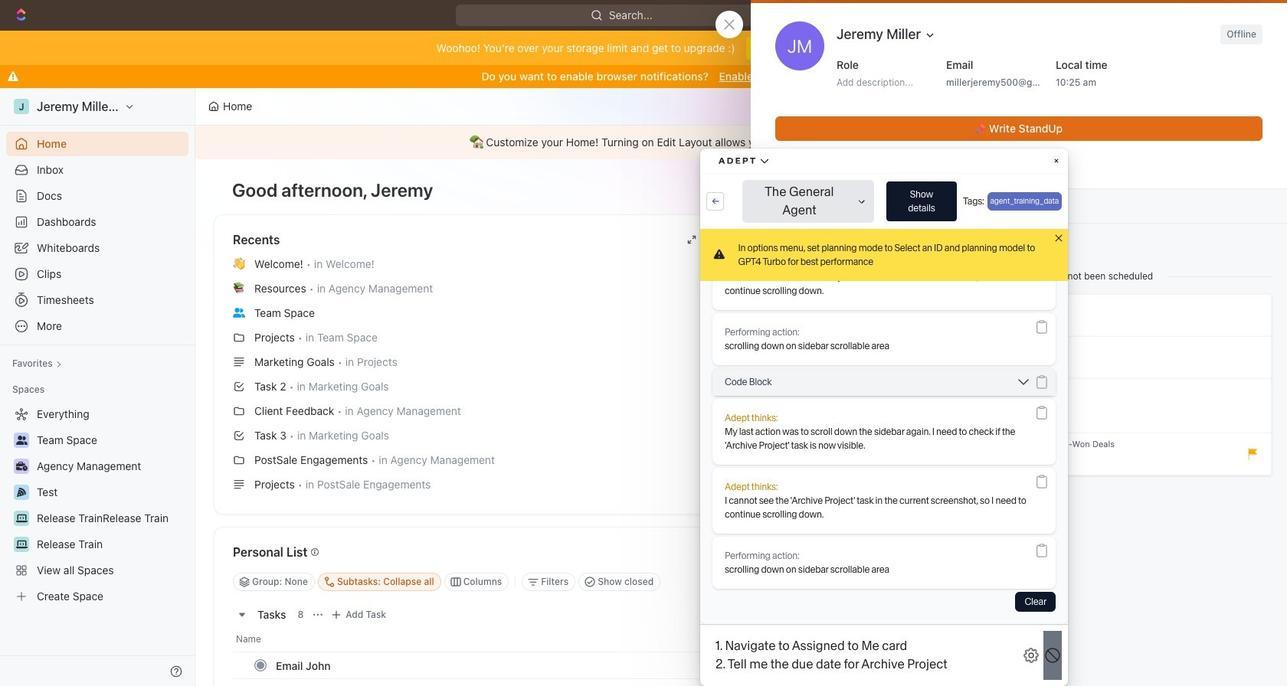 Task type: describe. For each thing, give the bounding box(es) containing it.
2 laptop code image from the top
[[16, 540, 27, 549]]

business time image
[[16, 462, 27, 471]]

sidebar navigation
[[0, 88, 198, 687]]

tree inside sidebar "navigation"
[[6, 402, 189, 609]]



Task type: locate. For each thing, give the bounding box(es) containing it.
jeremy miller's workspace, , element
[[14, 99, 29, 114]]

1 laptop code image from the top
[[16, 514, 27, 523]]

1 vertical spatial user group image
[[16, 436, 27, 445]]

1 vertical spatial laptop code image
[[16, 540, 27, 549]]

alert
[[195, 126, 1287, 159]]

user group image
[[233, 308, 245, 318], [16, 436, 27, 445]]

Search tasks... text field
[[1036, 571, 1189, 594]]

tree
[[6, 402, 189, 609]]

1 horizontal spatial user group image
[[233, 308, 245, 318]]

0 vertical spatial laptop code image
[[16, 514, 27, 523]]

laptop code image
[[16, 514, 27, 523], [16, 540, 27, 549]]

0 vertical spatial user group image
[[233, 308, 245, 318]]

0 horizontal spatial user group image
[[16, 436, 27, 445]]

pizza slice image
[[17, 488, 26, 497]]

user group image inside tree
[[16, 436, 27, 445]]



Task type: vqa. For each thing, say whether or not it's contained in the screenshot.
2nd Laptop Code ICON from the bottom
yes



